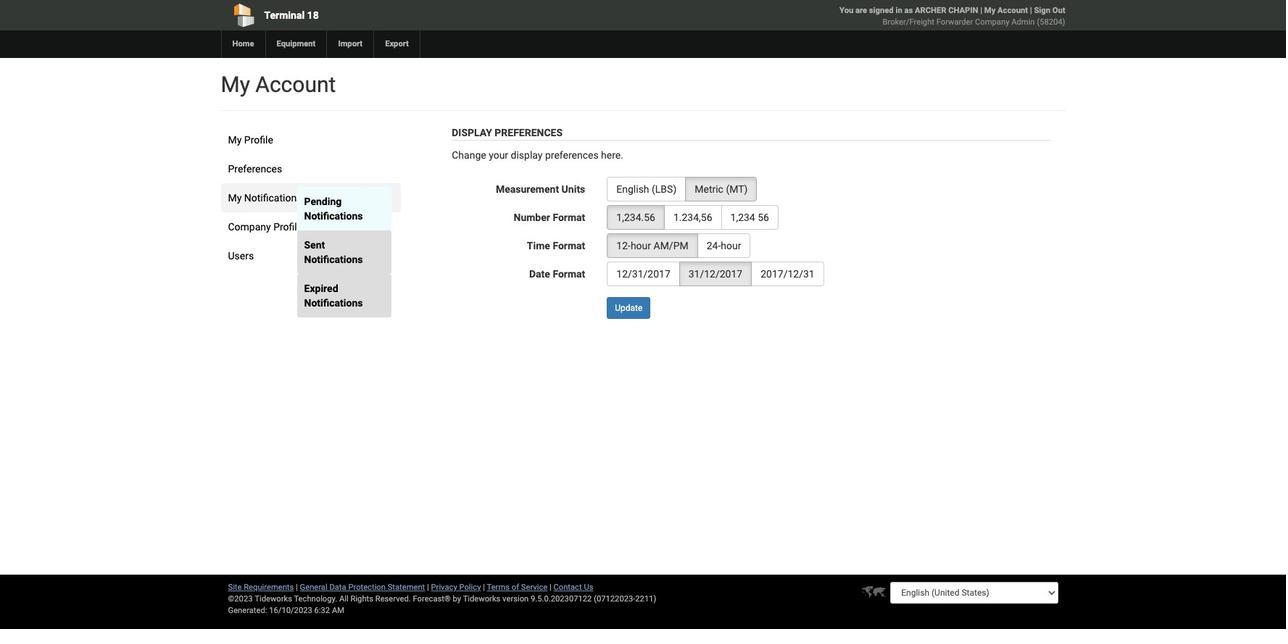 Task type: describe. For each thing, give the bounding box(es) containing it.
31/12/2017
[[689, 268, 743, 280]]

site requirements link
[[228, 583, 294, 592]]

notifications for sent
[[304, 254, 363, 265]]

update button
[[607, 297, 651, 319]]

18
[[307, 9, 319, 21]]

24-
[[707, 240, 721, 252]]

1,234
[[731, 212, 755, 223]]

sent notifications
[[304, 239, 363, 265]]

update
[[615, 303, 643, 313]]

format for number format
[[553, 212, 585, 223]]

terms
[[487, 583, 510, 592]]

change
[[452, 149, 486, 161]]

1,234 56
[[731, 212, 769, 223]]

all
[[339, 595, 349, 604]]

out
[[1053, 6, 1066, 15]]

display
[[452, 127, 492, 139]]

my for my notifications
[[228, 192, 242, 204]]

privacy
[[431, 583, 457, 592]]

0 horizontal spatial preferences
[[228, 163, 282, 175]]

my notifications
[[228, 192, 302, 204]]

export link
[[374, 30, 420, 58]]

generated:
[[228, 606, 267, 616]]

2211)
[[635, 595, 657, 604]]

terminal 18 link
[[221, 0, 560, 30]]

1 vertical spatial company
[[228, 221, 271, 233]]

notifications for pending
[[304, 210, 363, 222]]

archer
[[915, 6, 947, 15]]

of
[[512, 583, 519, 592]]

| left sign
[[1030, 6, 1032, 15]]

in
[[896, 6, 903, 15]]

change your display preferences here.
[[452, 149, 624, 161]]

english (lbs)
[[617, 183, 677, 195]]

general data protection statement link
[[300, 583, 425, 592]]

privacy policy link
[[431, 583, 481, 592]]

technology.
[[294, 595, 337, 604]]

terms of service link
[[487, 583, 548, 592]]

notifications for my
[[244, 192, 302, 204]]

6:32
[[314, 606, 330, 616]]

| left general
[[296, 583, 298, 592]]

2017/12/31
[[761, 268, 815, 280]]

broker/freight
[[883, 17, 935, 27]]

chapin
[[949, 6, 979, 15]]

policy
[[459, 583, 481, 592]]

12-
[[617, 240, 631, 252]]

my profile
[[228, 134, 273, 146]]

(58204)
[[1037, 17, 1066, 27]]

hour for 12-
[[631, 240, 651, 252]]

sent
[[304, 239, 325, 251]]

sign
[[1034, 6, 1051, 15]]

profile for my profile
[[244, 134, 273, 146]]

your
[[489, 149, 508, 161]]

12-hour am/pm
[[617, 240, 689, 252]]

my for my account
[[221, 72, 250, 97]]

9.5.0.202307122
[[531, 595, 592, 604]]

expired
[[304, 283, 338, 294]]

english
[[617, 183, 649, 195]]

am
[[332, 606, 344, 616]]

time format
[[527, 240, 585, 252]]



Task type: locate. For each thing, give the bounding box(es) containing it.
profile
[[244, 134, 273, 146], [273, 221, 302, 233]]

terminal 18
[[264, 9, 319, 21]]

statement
[[388, 583, 425, 592]]

version
[[503, 595, 529, 604]]

0 vertical spatial preferences
[[495, 127, 563, 139]]

my account
[[221, 72, 336, 97]]

(mt)
[[726, 183, 748, 195]]

preferences down my profile
[[228, 163, 282, 175]]

0 vertical spatial account
[[998, 6, 1028, 15]]

requirements
[[244, 583, 294, 592]]

0 vertical spatial format
[[553, 212, 585, 223]]

hour down 1,234 in the top right of the page
[[721, 240, 741, 252]]

am/pm
[[654, 240, 689, 252]]

notifications down sent
[[304, 254, 363, 265]]

date
[[529, 268, 550, 280]]

1 horizontal spatial preferences
[[495, 127, 563, 139]]

company inside you are signed in as archer chapin | my account | sign out broker/freight forwarder company admin (58204)
[[975, 17, 1010, 27]]

3 format from the top
[[553, 268, 585, 280]]

preferences
[[495, 127, 563, 139], [228, 163, 282, 175]]

home
[[232, 39, 254, 49]]

contact
[[554, 583, 582, 592]]

profile up my notifications
[[244, 134, 273, 146]]

data
[[330, 583, 346, 592]]

here.
[[601, 149, 624, 161]]

0 horizontal spatial account
[[255, 72, 336, 97]]

display
[[511, 149, 543, 161]]

1 vertical spatial account
[[255, 72, 336, 97]]

you
[[840, 6, 854, 15]]

site requirements | general data protection statement | privacy policy | terms of service | contact us ©2023 tideworks technology. all rights reserved. forecast® by tideworks version 9.5.0.202307122 (07122023-2211) generated: 16/10/2023 6:32 am
[[228, 583, 657, 616]]

are
[[856, 6, 867, 15]]

site
[[228, 583, 242, 592]]

notifications for expired
[[304, 297, 363, 309]]

0 vertical spatial company
[[975, 17, 1010, 27]]

account down the equipment link
[[255, 72, 336, 97]]

measurement units
[[496, 183, 585, 195]]

pending
[[304, 196, 342, 207]]

my up the company profile
[[228, 192, 242, 204]]

profile down my notifications
[[273, 221, 302, 233]]

profile for company profile
[[273, 221, 302, 233]]

format
[[553, 212, 585, 223], [553, 240, 585, 252], [553, 268, 585, 280]]

expired notifications
[[304, 283, 363, 309]]

signed
[[869, 6, 894, 15]]

1 vertical spatial preferences
[[228, 163, 282, 175]]

format for time format
[[553, 240, 585, 252]]

home link
[[221, 30, 265, 58]]

0 horizontal spatial profile
[[244, 134, 273, 146]]

protection
[[348, 583, 386, 592]]

preferences up display
[[495, 127, 563, 139]]

2 hour from the left
[[721, 240, 741, 252]]

my up my notifications
[[228, 134, 242, 146]]

format down units
[[553, 212, 585, 223]]

terminal
[[264, 9, 305, 21]]

tideworks
[[463, 595, 501, 604]]

rights
[[351, 595, 373, 604]]

format right the date
[[553, 268, 585, 280]]

company profile
[[228, 221, 302, 233]]

as
[[905, 6, 913, 15]]

forwarder
[[937, 17, 973, 27]]

(lbs)
[[652, 183, 677, 195]]

|
[[981, 6, 983, 15], [1030, 6, 1032, 15], [296, 583, 298, 592], [427, 583, 429, 592], [483, 583, 485, 592], [550, 583, 552, 592]]

0 horizontal spatial company
[[228, 221, 271, 233]]

sign out link
[[1034, 6, 1066, 15]]

1 horizontal spatial hour
[[721, 240, 741, 252]]

| up the tideworks
[[483, 583, 485, 592]]

notifications down "pending"
[[304, 210, 363, 222]]

metric (mt)
[[695, 183, 748, 195]]

1.234,56
[[674, 212, 712, 223]]

©2023 tideworks
[[228, 595, 292, 604]]

0 horizontal spatial hour
[[631, 240, 651, 252]]

us
[[584, 583, 593, 592]]

my down home link
[[221, 72, 250, 97]]

number format
[[514, 212, 585, 223]]

1 hour from the left
[[631, 240, 651, 252]]

number
[[514, 212, 550, 223]]

1 horizontal spatial company
[[975, 17, 1010, 27]]

reserved.
[[375, 595, 411, 604]]

preferences
[[545, 149, 599, 161]]

my account link
[[985, 6, 1028, 15]]

you are signed in as archer chapin | my account | sign out broker/freight forwarder company admin (58204)
[[840, 6, 1066, 27]]

1 horizontal spatial account
[[998, 6, 1028, 15]]

format right time on the top left of the page
[[553, 240, 585, 252]]

| up "forecast®"
[[427, 583, 429, 592]]

import link
[[327, 30, 374, 58]]

company down the my account link
[[975, 17, 1010, 27]]

equipment
[[277, 39, 316, 49]]

24-hour
[[707, 240, 741, 252]]

1 vertical spatial format
[[553, 240, 585, 252]]

notifications down expired
[[304, 297, 363, 309]]

date format
[[529, 268, 585, 280]]

12/31/2017
[[617, 268, 671, 280]]

1 horizontal spatial profile
[[273, 221, 302, 233]]

users
[[228, 250, 254, 262]]

account up "admin"
[[998, 6, 1028, 15]]

format for date format
[[553, 268, 585, 280]]

hour up 12/31/2017 on the top
[[631, 240, 651, 252]]

16/10/2023
[[269, 606, 312, 616]]

admin
[[1012, 17, 1035, 27]]

account
[[998, 6, 1028, 15], [255, 72, 336, 97]]

forecast®
[[413, 595, 451, 604]]

my for my profile
[[228, 134, 242, 146]]

56
[[758, 212, 769, 223]]

account inside you are signed in as archer chapin | my account | sign out broker/freight forwarder company admin (58204)
[[998, 6, 1028, 15]]

notifications up the company profile
[[244, 192, 302, 204]]

pending notifications
[[304, 196, 363, 222]]

1 format from the top
[[553, 212, 585, 223]]

equipment link
[[265, 30, 327, 58]]

contact us link
[[554, 583, 593, 592]]

measurement
[[496, 183, 559, 195]]

company up users
[[228, 221, 271, 233]]

import
[[338, 39, 363, 49]]

metric
[[695, 183, 724, 195]]

my inside you are signed in as archer chapin | my account | sign out broker/freight forwarder company admin (58204)
[[985, 6, 996, 15]]

hour for 24-
[[721, 240, 741, 252]]

my right chapin
[[985, 6, 996, 15]]

1,234.56
[[617, 212, 655, 223]]

company
[[975, 17, 1010, 27], [228, 221, 271, 233]]

1 vertical spatial profile
[[273, 221, 302, 233]]

units
[[562, 183, 585, 195]]

| right chapin
[[981, 6, 983, 15]]

2 format from the top
[[553, 240, 585, 252]]

| up 9.5.0.202307122
[[550, 583, 552, 592]]

general
[[300, 583, 328, 592]]

0 vertical spatial profile
[[244, 134, 273, 146]]

2 vertical spatial format
[[553, 268, 585, 280]]

export
[[385, 39, 409, 49]]

service
[[521, 583, 548, 592]]



Task type: vqa. For each thing, say whether or not it's contained in the screenshot.
24- on the top of page
yes



